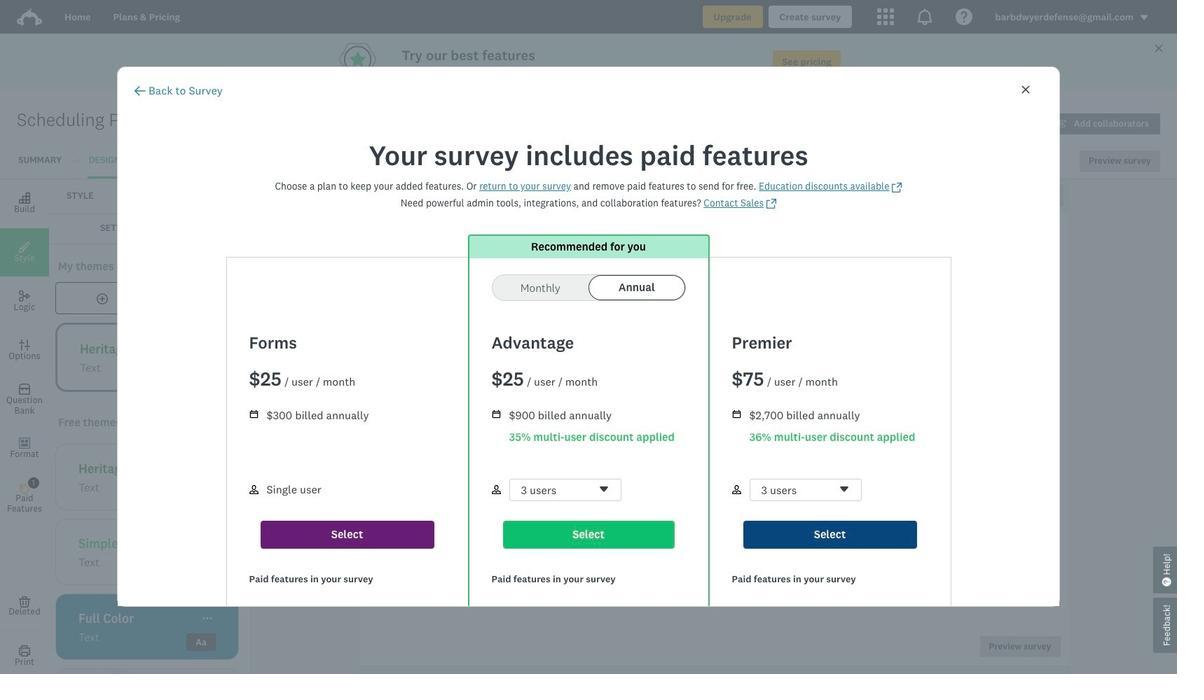 Task type: describe. For each thing, give the bounding box(es) containing it.
2 products icon image from the left
[[917, 8, 934, 25]]

not filled image
[[181, 291, 198, 306]]



Task type: locate. For each thing, give the bounding box(es) containing it.
surveymonkey image
[[659, 567, 769, 583]]

1 products icon image from the left
[[878, 8, 894, 25]]

products icon image
[[878, 8, 894, 25], [917, 8, 934, 25]]

surveymonkey logo image
[[17, 8, 42, 26]]

rewards image
[[336, 39, 402, 84]]

help icon image
[[956, 8, 973, 25]]

1 horizontal spatial products icon image
[[917, 8, 934, 25]]

0 horizontal spatial products icon image
[[878, 8, 894, 25]]



Task type: vqa. For each thing, say whether or not it's contained in the screenshot.
ArrowRight image
no



